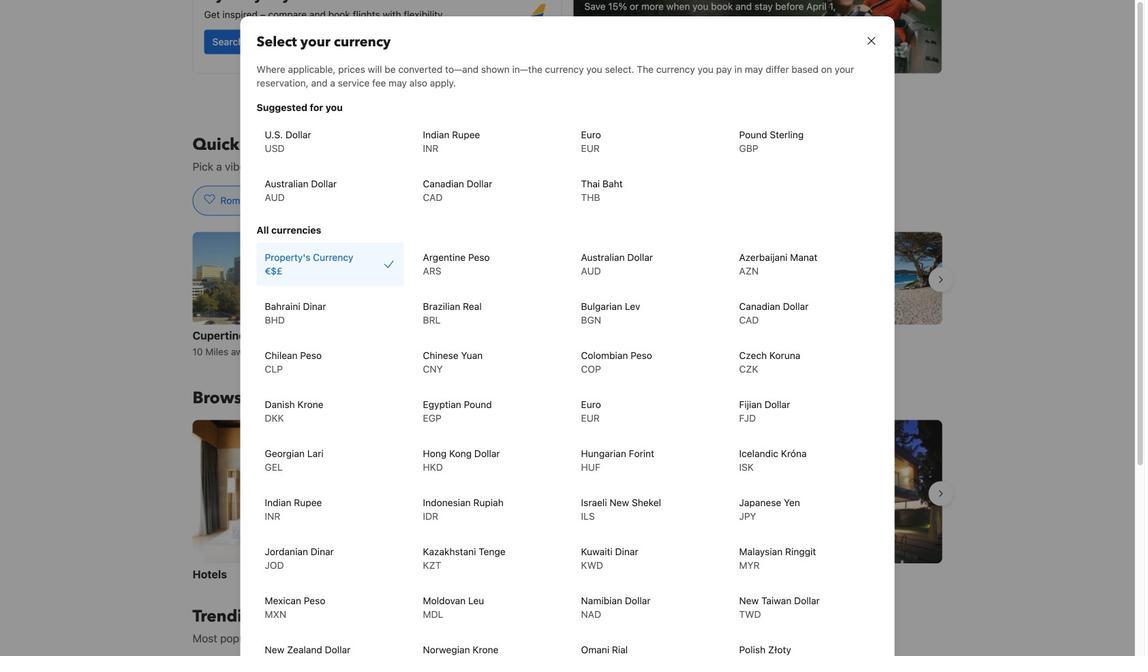 Task type: locate. For each thing, give the bounding box(es) containing it.
1 vertical spatial region
[[182, 415, 953, 590]]

dialog
[[224, 0, 911, 657]]

1 region from the top
[[182, 227, 953, 366]]

region
[[182, 227, 953, 366], [182, 415, 953, 590]]

tab list
[[182, 186, 503, 216]]

0 vertical spatial region
[[182, 227, 953, 366]]



Task type: describe. For each thing, give the bounding box(es) containing it.
fly away to your dream vacation image
[[466, 0, 551, 62]]

2 region from the top
[[182, 415, 953, 590]]

a young girl and woman kayak on a river image
[[574, 0, 942, 73]]



Task type: vqa. For each thing, say whether or not it's contained in the screenshot.
tab list
yes



